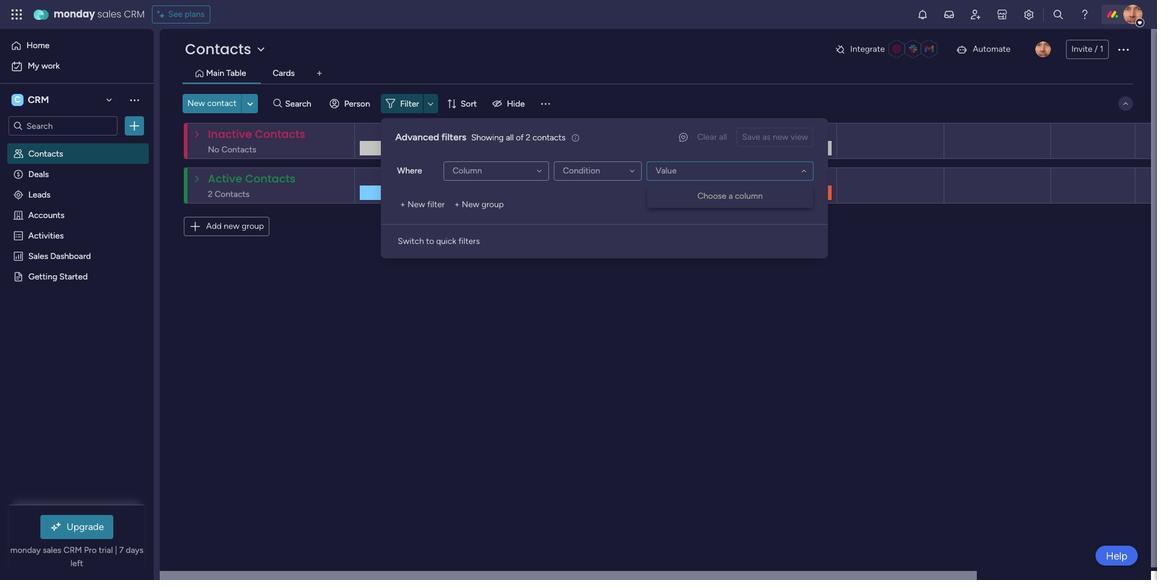 Task type: vqa. For each thing, say whether or not it's contained in the screenshot.
the left Game
no



Task type: locate. For each thing, give the bounding box(es) containing it.
group
[[482, 200, 504, 210], [242, 221, 264, 232]]

new right as
[[773, 132, 789, 142]]

0 horizontal spatial options image
[[128, 120, 140, 132]]

sales up home option
[[97, 7, 121, 21]]

a
[[729, 191, 733, 201]]

Inactive Contacts field
[[205, 127, 309, 142]]

priority right as
[[782, 126, 809, 136]]

inactive
[[208, 127, 252, 142]]

1 + from the left
[[400, 200, 406, 210]]

tab list
[[183, 64, 1134, 84]]

+ left filter
[[400, 200, 406, 210]]

1 vertical spatial group
[[242, 221, 264, 232]]

integrate button
[[830, 37, 947, 62]]

new left contact
[[188, 98, 205, 109]]

0 horizontal spatial james peterson image
[[1036, 42, 1052, 57]]

0 vertical spatial monday
[[54, 7, 95, 21]]

hide button
[[488, 94, 532, 113]]

menu image
[[540, 98, 552, 110]]

1 horizontal spatial new
[[408, 200, 425, 210]]

priority for second priority field from the top
[[782, 171, 809, 181]]

1 horizontal spatial crm
[[64, 546, 82, 556]]

table
[[226, 68, 246, 78]]

contacts
[[185, 39, 251, 59], [255, 127, 306, 142], [28, 148, 63, 159], [245, 171, 296, 186]]

filters left the showing
[[442, 131, 467, 143]]

2 horizontal spatial crm
[[124, 7, 145, 21]]

priority field right as
[[779, 125, 812, 138]]

contacts right active
[[245, 171, 296, 186]]

contacts inside field
[[255, 127, 306, 142]]

crm left see
[[124, 7, 145, 21]]

1 horizontal spatial all
[[719, 132, 727, 142]]

new down column
[[462, 200, 480, 210]]

plans
[[185, 9, 205, 19]]

1 horizontal spatial options image
[[1117, 42, 1131, 57]]

switch to quick filters button
[[393, 232, 485, 251]]

my work link
[[7, 57, 147, 76]]

getting
[[28, 271, 57, 282]]

main
[[206, 68, 224, 78]]

Search field
[[282, 95, 318, 112]]

group right add
[[242, 221, 264, 232]]

+ inside + new group button
[[455, 200, 460, 210]]

1 vertical spatial crm
[[28, 94, 49, 106]]

monday marketplace image
[[997, 8, 1009, 21]]

0 horizontal spatial all
[[506, 132, 514, 143]]

list box
[[0, 141, 154, 450]]

Search in workspace field
[[25, 119, 101, 133]]

0 horizontal spatial crm
[[28, 94, 49, 106]]

0 horizontal spatial sales
[[43, 546, 61, 556]]

all
[[719, 132, 727, 142], [506, 132, 514, 143]]

1 vertical spatial new
[[224, 221, 240, 232]]

group down column
[[482, 200, 504, 210]]

choose
[[698, 191, 727, 201]]

new left filter
[[408, 200, 425, 210]]

2 + from the left
[[455, 200, 460, 210]]

options image
[[1117, 42, 1131, 57], [128, 120, 140, 132]]

1 horizontal spatial +
[[455, 200, 460, 210]]

2 priority from the top
[[782, 171, 809, 181]]

priority
[[782, 126, 809, 136], [782, 171, 809, 181]]

help
[[1107, 550, 1128, 562]]

1 vertical spatial priority field
[[779, 169, 812, 183]]

getting started
[[28, 271, 88, 282]]

+ right filter
[[455, 200, 460, 210]]

sales
[[97, 7, 121, 21], [43, 546, 61, 556]]

1 horizontal spatial monday
[[54, 7, 95, 21]]

contacts inside list box
[[28, 148, 63, 159]]

save as new view button
[[737, 128, 814, 147]]

2 horizontal spatial new
[[462, 200, 480, 210]]

all inside advanced filters showing all of 2 contacts
[[506, 132, 514, 143]]

monday up the home link
[[54, 7, 95, 21]]

arrow down image
[[424, 96, 438, 111]]

1 vertical spatial options image
[[128, 120, 140, 132]]

tab inside tab list
[[310, 64, 329, 83]]

1
[[1101, 44, 1104, 54]]

sales down upgrade button
[[43, 546, 61, 556]]

contacts down v2 search image
[[255, 127, 306, 142]]

+
[[400, 200, 406, 210], [455, 200, 460, 210]]

0 vertical spatial new
[[773, 132, 789, 142]]

0 vertical spatial type field
[[389, 125, 414, 138]]

invite / 1
[[1072, 44, 1104, 54]]

crm right workspace icon
[[28, 94, 49, 106]]

list box containing contacts
[[0, 141, 154, 450]]

filter
[[427, 200, 445, 210]]

1 vertical spatial type
[[392, 171, 411, 181]]

1 horizontal spatial sales
[[97, 7, 121, 21]]

active
[[208, 171, 242, 186]]

0 horizontal spatial monday
[[10, 546, 41, 556]]

left
[[70, 559, 83, 569]]

0 horizontal spatial new
[[224, 221, 240, 232]]

started
[[59, 271, 88, 282]]

column
[[735, 191, 763, 201]]

0 vertical spatial sales
[[97, 7, 121, 21]]

priority for 2nd priority field from the bottom
[[782, 126, 809, 136]]

+ new group button
[[450, 195, 509, 215]]

0 vertical spatial type
[[392, 126, 411, 136]]

type field down filter popup button
[[389, 125, 414, 138]]

1 all from the left
[[719, 132, 727, 142]]

0 vertical spatial options image
[[1117, 42, 1131, 57]]

workspace image
[[11, 93, 24, 107]]

update feed image
[[944, 8, 956, 21]]

see
[[168, 9, 183, 19]]

+ for + new filter
[[400, 200, 406, 210]]

activities
[[28, 230, 64, 241]]

james peterson image left 'invite'
[[1036, 42, 1052, 57]]

0 vertical spatial priority
[[782, 126, 809, 136]]

1 vertical spatial priority
[[782, 171, 809, 181]]

+ inside the + new filter button
[[400, 200, 406, 210]]

2 vertical spatial crm
[[64, 546, 82, 556]]

upgrade button
[[40, 516, 114, 540]]

james peterson image right the help icon
[[1124, 5, 1143, 24]]

inactive contacts
[[208, 127, 306, 142]]

0 vertical spatial crm
[[124, 7, 145, 21]]

to
[[426, 236, 434, 247]]

sales for monday sales crm pro trial |
[[43, 546, 61, 556]]

7 days left
[[70, 546, 143, 569]]

home
[[27, 40, 50, 51]]

c
[[14, 95, 21, 105]]

priority down view
[[782, 171, 809, 181]]

type down filter popup button
[[392, 126, 411, 136]]

new right add
[[224, 221, 240, 232]]

automate button
[[952, 40, 1016, 59]]

workspace options image
[[128, 94, 140, 106]]

monday sales crm
[[54, 7, 145, 21]]

1 priority from the top
[[782, 126, 809, 136]]

all left the of
[[506, 132, 514, 143]]

type
[[392, 126, 411, 136], [392, 171, 411, 181]]

1 horizontal spatial james peterson image
[[1124, 5, 1143, 24]]

filters inside button
[[459, 236, 480, 247]]

options image right 1
[[1117, 42, 1131, 57]]

Type field
[[389, 125, 414, 138], [389, 169, 414, 183]]

add new group
[[206, 221, 264, 232]]

1 vertical spatial type field
[[389, 169, 414, 183]]

contacts up deals
[[28, 148, 63, 159]]

workspace selection element
[[11, 93, 51, 107]]

v2 user feedback image
[[680, 131, 688, 144]]

select product image
[[11, 8, 23, 21]]

type up + new filter at the left top
[[392, 171, 411, 181]]

clear all button
[[693, 128, 732, 147]]

option
[[0, 143, 154, 145]]

1 type from the top
[[392, 126, 411, 136]]

1 horizontal spatial group
[[482, 200, 504, 210]]

Priority field
[[779, 125, 812, 138], [779, 169, 812, 183]]

0 vertical spatial group
[[482, 200, 504, 210]]

my work
[[28, 61, 60, 71]]

my
[[28, 61, 39, 71]]

james peterson image
[[1124, 5, 1143, 24], [1036, 42, 1052, 57]]

2 all from the left
[[506, 132, 514, 143]]

filters
[[442, 131, 467, 143], [459, 236, 480, 247]]

0 horizontal spatial +
[[400, 200, 406, 210]]

monday
[[54, 7, 95, 21], [10, 546, 41, 556]]

tab
[[310, 64, 329, 83]]

contact
[[207, 98, 237, 109]]

new
[[773, 132, 789, 142], [224, 221, 240, 232]]

options image down workspace options image
[[128, 120, 140, 132]]

1 priority field from the top
[[779, 125, 812, 138]]

advanced filters showing all of 2 contacts
[[396, 131, 566, 143]]

monday down upgrade button
[[10, 546, 41, 556]]

priority field down view
[[779, 169, 812, 183]]

type field up + new filter at the left top
[[389, 169, 414, 183]]

0 vertical spatial priority field
[[779, 125, 812, 138]]

sort button
[[442, 94, 484, 113]]

sales for monday sales crm
[[97, 7, 121, 21]]

crm up left
[[64, 546, 82, 556]]

new
[[188, 98, 205, 109], [408, 200, 425, 210], [462, 200, 480, 210]]

1 vertical spatial sales
[[43, 546, 61, 556]]

filters right "quick"
[[459, 236, 480, 247]]

1 vertical spatial filters
[[459, 236, 480, 247]]

my work option
[[7, 57, 147, 76]]

main table button
[[203, 67, 249, 80]]

1 vertical spatial monday
[[10, 546, 41, 556]]

0 horizontal spatial new
[[188, 98, 205, 109]]

0 horizontal spatial group
[[242, 221, 264, 232]]

all right clear on the top right of page
[[719, 132, 727, 142]]



Task type: describe. For each thing, give the bounding box(es) containing it.
new for + new filter
[[408, 200, 425, 210]]

monday sales crm pro trial |
[[10, 546, 119, 556]]

where
[[397, 166, 422, 176]]

contacts inside field
[[245, 171, 296, 186]]

emails settings image
[[1023, 8, 1035, 21]]

save as new view
[[742, 132, 809, 142]]

add new group button
[[184, 217, 270, 236]]

new for + new group
[[462, 200, 480, 210]]

2
[[526, 132, 531, 143]]

monday for monday sales crm
[[54, 7, 95, 21]]

monday for monday sales crm pro trial |
[[10, 546, 41, 556]]

sales
[[28, 251, 48, 261]]

showing
[[472, 132, 504, 143]]

cards
[[273, 68, 295, 78]]

contacts button
[[183, 39, 271, 59]]

work
[[41, 61, 60, 71]]

filter button
[[381, 94, 438, 113]]

0 vertical spatial james peterson image
[[1124, 5, 1143, 24]]

new contact button
[[183, 94, 241, 113]]

contacts up main
[[185, 39, 251, 59]]

help image
[[1079, 8, 1091, 21]]

hide
[[507, 99, 525, 109]]

integrate
[[851, 44, 885, 54]]

all inside button
[[719, 132, 727, 142]]

2 type from the top
[[392, 171, 411, 181]]

pro
[[84, 546, 97, 556]]

v2 search image
[[273, 97, 282, 110]]

contacts
[[533, 132, 566, 143]]

invite / 1 button
[[1067, 40, 1109, 59]]

1 vertical spatial james peterson image
[[1036, 42, 1052, 57]]

sales dashboard
[[28, 251, 91, 261]]

2 type field from the top
[[389, 169, 414, 183]]

automate
[[973, 44, 1011, 54]]

new contact
[[188, 98, 237, 109]]

clear all
[[698, 132, 727, 142]]

switch
[[398, 236, 424, 247]]

angle down image
[[247, 99, 253, 108]]

home option
[[7, 36, 147, 55]]

cards button
[[270, 67, 298, 80]]

see plans
[[168, 9, 205, 19]]

of
[[516, 132, 524, 143]]

notifications image
[[917, 8, 929, 21]]

search everything image
[[1053, 8, 1065, 21]]

1 type field from the top
[[389, 125, 414, 138]]

group for add new group
[[242, 221, 264, 232]]

/
[[1095, 44, 1098, 54]]

2 priority field from the top
[[779, 169, 812, 183]]

help button
[[1096, 546, 1138, 566]]

+ new filter
[[400, 200, 445, 210]]

crm inside workspace selection element
[[28, 94, 49, 106]]

Active Contacts field
[[205, 171, 299, 187]]

+ for + new group
[[455, 200, 460, 210]]

column
[[453, 166, 482, 176]]

trial
[[99, 546, 113, 556]]

public dashboard image
[[13, 250, 24, 262]]

person button
[[325, 94, 377, 113]]

|
[[115, 546, 117, 556]]

value
[[656, 166, 677, 176]]

switch to quick filters
[[398, 236, 480, 247]]

dashboard
[[50, 251, 91, 261]]

clear
[[698, 132, 717, 142]]

+ new group
[[455, 200, 504, 210]]

quick
[[436, 236, 457, 247]]

see plans button
[[152, 5, 210, 24]]

condition
[[563, 166, 601, 176]]

days
[[126, 546, 143, 556]]

main table
[[206, 68, 246, 78]]

leads
[[28, 189, 51, 200]]

7
[[119, 546, 124, 556]]

filter
[[400, 99, 419, 109]]

home link
[[7, 36, 147, 55]]

crm for monday sales crm
[[124, 7, 145, 21]]

tab list containing main table
[[183, 64, 1134, 84]]

upgrade
[[67, 522, 104, 533]]

crm for monday sales crm pro trial |
[[64, 546, 82, 556]]

group for + new group
[[482, 200, 504, 210]]

add view image
[[317, 69, 322, 78]]

public board image
[[13, 271, 24, 282]]

person
[[344, 99, 370, 109]]

deals
[[28, 169, 49, 179]]

collapse image
[[1122, 99, 1131, 109]]

invite
[[1072, 44, 1093, 54]]

save
[[742, 132, 761, 142]]

+ new filter button
[[396, 195, 450, 215]]

0 vertical spatial filters
[[442, 131, 467, 143]]

add
[[206, 221, 222, 232]]

as
[[763, 132, 771, 142]]

active contacts
[[208, 171, 296, 186]]

invite members image
[[970, 8, 982, 21]]

accounts
[[28, 210, 65, 220]]

1 horizontal spatial new
[[773, 132, 789, 142]]

choose a column
[[698, 191, 763, 201]]

sort
[[461, 99, 477, 109]]

view
[[791, 132, 809, 142]]

advanced
[[396, 131, 439, 143]]



